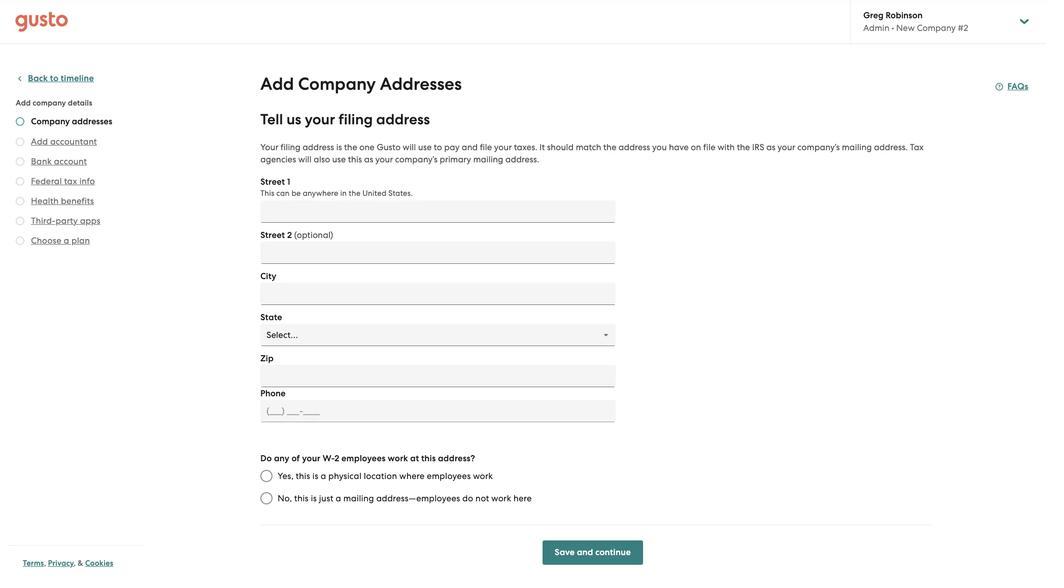 Task type: locate. For each thing, give the bounding box(es) containing it.
1 horizontal spatial mailing
[[474, 154, 503, 165]]

check image left bank
[[16, 157, 24, 166]]

0 horizontal spatial a
[[64, 236, 69, 246]]

0 horizontal spatial to
[[50, 73, 59, 84]]

check image for add
[[16, 138, 24, 146]]

is
[[336, 142, 342, 152], [313, 471, 319, 481], [311, 494, 317, 504]]

, left '&' on the bottom
[[74, 559, 76, 568]]

0 horizontal spatial file
[[480, 142, 492, 152]]

1 vertical spatial check image
[[16, 217, 24, 225]]

is left the physical
[[313, 471, 319, 481]]

add up bank
[[31, 137, 48, 147]]

0 horizontal spatial will
[[298, 154, 312, 165]]

and inside 'button'
[[577, 547, 593, 558]]

5 check image from the top
[[16, 237, 24, 245]]

this right yes,
[[296, 471, 310, 481]]

it
[[540, 142, 545, 152]]

add left company
[[16, 99, 31, 108]]

Street 2 field
[[260, 242, 616, 264]]

to inside button
[[50, 73, 59, 84]]

the left one
[[344, 142, 357, 152]]

2 left (optional)
[[287, 230, 292, 241]]

a
[[64, 236, 69, 246], [321, 471, 326, 481], [336, 494, 341, 504]]

filing up the agencies
[[281, 142, 301, 152]]

irs
[[752, 142, 765, 152]]

0 vertical spatial street
[[260, 177, 285, 187]]

0 vertical spatial to
[[50, 73, 59, 84]]

your
[[260, 142, 279, 152]]

a right just
[[336, 494, 341, 504]]

check image
[[16, 117, 24, 126], [16, 157, 24, 166], [16, 177, 24, 186], [16, 197, 24, 206], [16, 237, 24, 245]]

employees down address?
[[427, 471, 471, 481]]

company up tell us your filing address
[[298, 74, 376, 94]]

check image for choose
[[16, 237, 24, 245]]

check image for bank
[[16, 157, 24, 166]]

is for just
[[311, 494, 317, 504]]

0 horizontal spatial and
[[462, 142, 478, 152]]

as right irs
[[767, 142, 776, 152]]

addresses
[[380, 74, 462, 94]]

work up the not
[[473, 471, 493, 481]]

street
[[260, 177, 285, 187], [260, 230, 285, 241]]

0 horizontal spatial add
[[16, 99, 31, 108]]

federal tax info button
[[31, 175, 95, 187]]

zip
[[260, 353, 274, 364]]

use right 'also'
[[332, 154, 346, 165]]

add company addresses
[[260, 74, 462, 94]]

1 check image from the top
[[16, 138, 24, 146]]

2 horizontal spatial add
[[260, 74, 294, 94]]

and right save
[[577, 547, 593, 558]]

•
[[892, 23, 894, 33]]

1 vertical spatial address.
[[506, 154, 539, 165]]

0 vertical spatial company's
[[798, 142, 840, 152]]

employees up location
[[342, 453, 386, 464]]

states.
[[389, 189, 413, 198]]

company's
[[798, 142, 840, 152], [395, 154, 438, 165]]

#2
[[958, 23, 969, 33]]

2 horizontal spatial mailing
[[842, 142, 872, 152]]

City field
[[260, 283, 616, 305]]

1 vertical spatial employees
[[427, 471, 471, 481]]

0 horizontal spatial ,
[[44, 559, 46, 568]]

2 check image from the top
[[16, 217, 24, 225]]

1 horizontal spatial address
[[376, 111, 430, 128]]

check image left 'add accountant'
[[16, 138, 24, 146]]

1 file from the left
[[480, 142, 492, 152]]

street inside street 1 this can be anywhere in the united states.
[[260, 177, 285, 187]]

physical
[[329, 471, 362, 481]]

and right pay
[[462, 142, 478, 152]]

add accountant button
[[31, 136, 97, 148]]

0 vertical spatial a
[[64, 236, 69, 246]]

2 , from the left
[[74, 559, 76, 568]]

street for 2
[[260, 230, 285, 241]]

is left just
[[311, 494, 317, 504]]

address
[[376, 111, 430, 128], [303, 142, 334, 152], [619, 142, 650, 152]]

use
[[418, 142, 432, 152], [332, 154, 346, 165]]

street up this at top left
[[260, 177, 285, 187]]

this down one
[[348, 154, 362, 165]]

4 check image from the top
[[16, 197, 24, 206]]

1 horizontal spatial to
[[434, 142, 442, 152]]

at
[[410, 453, 419, 464]]

,
[[44, 559, 46, 568], [74, 559, 76, 568]]

2 horizontal spatial company
[[917, 23, 956, 33]]

0 vertical spatial employees
[[342, 453, 386, 464]]

on
[[691, 142, 701, 152]]

company
[[917, 23, 956, 33], [298, 74, 376, 94], [31, 116, 70, 127]]

1 horizontal spatial will
[[403, 142, 416, 152]]

0 horizontal spatial filing
[[281, 142, 301, 152]]

1 horizontal spatial a
[[321, 471, 326, 481]]

0 vertical spatial work
[[388, 453, 408, 464]]

your
[[305, 111, 335, 128], [494, 142, 512, 152], [778, 142, 796, 152], [376, 154, 393, 165], [302, 453, 321, 464]]

not
[[476, 494, 489, 504]]

1 vertical spatial use
[[332, 154, 346, 165]]

2 vertical spatial work
[[492, 494, 512, 504]]

this
[[348, 154, 362, 165], [421, 453, 436, 464], [296, 471, 310, 481], [294, 494, 309, 504]]

the left irs
[[737, 142, 750, 152]]

to right back
[[50, 73, 59, 84]]

1 street from the top
[[260, 177, 285, 187]]

2 street from the top
[[260, 230, 285, 241]]

to
[[50, 73, 59, 84], [434, 142, 442, 152]]

work left at
[[388, 453, 408, 464]]

faqs
[[1008, 81, 1029, 92]]

2 horizontal spatial a
[[336, 494, 341, 504]]

back to timeline button
[[16, 73, 94, 85]]

is left one
[[336, 142, 342, 152]]

2 vertical spatial a
[[336, 494, 341, 504]]

1 vertical spatial add
[[16, 99, 31, 108]]

2 up the physical
[[335, 453, 339, 464]]

filing up one
[[339, 111, 373, 128]]

1 horizontal spatial use
[[418, 142, 432, 152]]

file right pay
[[480, 142, 492, 152]]

to left pay
[[434, 142, 442, 152]]

address left you
[[619, 142, 650, 152]]

2 vertical spatial company
[[31, 116, 70, 127]]

2 vertical spatial is
[[311, 494, 317, 504]]

1 vertical spatial will
[[298, 154, 312, 165]]

0 vertical spatial will
[[403, 142, 416, 152]]

check image left choose
[[16, 237, 24, 245]]

address. left tax
[[874, 142, 908, 152]]

save
[[555, 547, 575, 558]]

, left privacy on the left bottom of page
[[44, 559, 46, 568]]

use left pay
[[418, 142, 432, 152]]

here
[[514, 494, 532, 504]]

tax
[[64, 176, 77, 186]]

a down w-
[[321, 471, 326, 481]]

2 file from the left
[[704, 142, 716, 152]]

back
[[28, 73, 48, 84]]

address. down taxes.
[[506, 154, 539, 165]]

a inside button
[[64, 236, 69, 246]]

0 vertical spatial mailing
[[842, 142, 872, 152]]

employees
[[342, 453, 386, 464], [427, 471, 471, 481]]

add for add accountant
[[31, 137, 48, 147]]

company down company
[[31, 116, 70, 127]]

0 vertical spatial and
[[462, 142, 478, 152]]

add inside button
[[31, 137, 48, 147]]

0 horizontal spatial company
[[31, 116, 70, 127]]

1 vertical spatial filing
[[281, 142, 301, 152]]

0 vertical spatial company
[[917, 23, 956, 33]]

3 check image from the top
[[16, 177, 24, 186]]

1 check image from the top
[[16, 117, 24, 126]]

this right at
[[421, 453, 436, 464]]

of
[[292, 453, 300, 464]]

1 horizontal spatial add
[[31, 137, 48, 147]]

the
[[344, 142, 357, 152], [604, 142, 617, 152], [737, 142, 750, 152], [349, 189, 361, 198]]

a left plan
[[64, 236, 69, 246]]

1 horizontal spatial 2
[[335, 453, 339, 464]]

0 vertical spatial add
[[260, 74, 294, 94]]

will left 'also'
[[298, 154, 312, 165]]

0 horizontal spatial address
[[303, 142, 334, 152]]

1 vertical spatial company
[[298, 74, 376, 94]]

is inside your filing address is the one gusto will use to pay and file your taxes. it should match the address you have on file with the irs as your company's mailing address. tax agencies will also use this as your company's primary mailing address.
[[336, 142, 342, 152]]

1 horizontal spatial as
[[767, 142, 776, 152]]

yes,
[[278, 471, 294, 481]]

1 vertical spatial a
[[321, 471, 326, 481]]

choose a plan
[[31, 236, 90, 246]]

this right no,
[[294, 494, 309, 504]]

Yes, this is a physical location where employees work radio
[[255, 465, 278, 487]]

address up 'also'
[[303, 142, 334, 152]]

street for 1
[[260, 177, 285, 187]]

work right the not
[[492, 494, 512, 504]]

0 vertical spatial address.
[[874, 142, 908, 152]]

and inside your filing address is the one gusto will use to pay and file your taxes. it should match the address you have on file with the irs as your company's mailing address. tax agencies will also use this as your company's primary mailing address.
[[462, 142, 478, 152]]

0 horizontal spatial company's
[[395, 154, 438, 165]]

check image left third-
[[16, 217, 24, 225]]

is for a
[[313, 471, 319, 481]]

0 vertical spatial 2
[[287, 230, 292, 241]]

pay
[[444, 142, 460, 152]]

1 vertical spatial to
[[434, 142, 442, 152]]

street left (optional)
[[260, 230, 285, 241]]

company left #2 at the right of page
[[917, 23, 956, 33]]

1 horizontal spatial file
[[704, 142, 716, 152]]

will right "gusto"
[[403, 142, 416, 152]]

check image left health
[[16, 197, 24, 206]]

1 horizontal spatial ,
[[74, 559, 76, 568]]

the right match
[[604, 142, 617, 152]]

1 vertical spatial as
[[364, 154, 373, 165]]

match
[[576, 142, 601, 152]]

add company details
[[16, 99, 92, 108]]

company inside 'list'
[[31, 116, 70, 127]]

0 vertical spatial is
[[336, 142, 342, 152]]

us
[[287, 111, 301, 128]]

privacy link
[[48, 559, 74, 568]]

0 horizontal spatial as
[[364, 154, 373, 165]]

1 horizontal spatial and
[[577, 547, 593, 558]]

this inside your filing address is the one gusto will use to pay and file your taxes. it should match the address you have on file with the irs as your company's mailing address. tax agencies will also use this as your company's primary mailing address.
[[348, 154, 362, 165]]

1 vertical spatial is
[[313, 471, 319, 481]]

plan
[[71, 236, 90, 246]]

address up "gusto"
[[376, 111, 430, 128]]

0 vertical spatial as
[[767, 142, 776, 152]]

check image left federal
[[16, 177, 24, 186]]

and
[[462, 142, 478, 152], [577, 547, 593, 558]]

1 vertical spatial street
[[260, 230, 285, 241]]

as down one
[[364, 154, 373, 165]]

company
[[33, 99, 66, 108]]

add up tell
[[260, 74, 294, 94]]

check image down add company details
[[16, 117, 24, 126]]

add
[[260, 74, 294, 94], [16, 99, 31, 108], [31, 137, 48, 147]]

0 horizontal spatial mailing
[[344, 494, 374, 504]]

check image
[[16, 138, 24, 146], [16, 217, 24, 225]]

filing
[[339, 111, 373, 128], [281, 142, 301, 152]]

the right in
[[349, 189, 361, 198]]

1 vertical spatial 2
[[335, 453, 339, 464]]

your right the "of"
[[302, 453, 321, 464]]

0 horizontal spatial employees
[[342, 453, 386, 464]]

you
[[652, 142, 667, 152]]

company addresses list
[[16, 116, 141, 249]]

in
[[340, 189, 347, 198]]

0 vertical spatial filing
[[339, 111, 373, 128]]

1 horizontal spatial company
[[298, 74, 376, 94]]

2 vertical spatial add
[[31, 137, 48, 147]]

1 vertical spatial and
[[577, 547, 593, 558]]

file right on at the right top of the page
[[704, 142, 716, 152]]

0 vertical spatial check image
[[16, 138, 24, 146]]

2 check image from the top
[[16, 157, 24, 166]]



Task type: vqa. For each thing, say whether or not it's contained in the screenshot.
left filing
yes



Task type: describe. For each thing, give the bounding box(es) containing it.
location
[[364, 471, 397, 481]]

check image for health
[[16, 197, 24, 206]]

1
[[287, 177, 290, 187]]

new
[[897, 23, 915, 33]]

phone
[[260, 388, 286, 399]]

timeline
[[61, 73, 94, 84]]

Phone text field
[[260, 400, 616, 422]]

add for add company addresses
[[260, 74, 294, 94]]

health benefits button
[[31, 195, 94, 207]]

cookies
[[85, 559, 113, 568]]

taxes.
[[514, 142, 538, 152]]

street 1 this can be anywhere in the united states.
[[260, 177, 413, 198]]

bank account
[[31, 156, 87, 167]]

1 vertical spatial company's
[[395, 154, 438, 165]]

gusto
[[377, 142, 401, 152]]

do any of your w-2 employees work at this address?
[[260, 453, 475, 464]]

your right us
[[305, 111, 335, 128]]

do
[[260, 453, 272, 464]]

agencies
[[260, 154, 296, 165]]

terms link
[[23, 559, 44, 568]]

continue
[[596, 547, 631, 558]]

(optional)
[[294, 230, 333, 240]]

united
[[363, 189, 387, 198]]

state
[[260, 312, 282, 323]]

2 horizontal spatial address
[[619, 142, 650, 152]]

with
[[718, 142, 735, 152]]

home image
[[15, 11, 68, 32]]

No, this is just a mailing address—employees do not work here radio
[[255, 487, 278, 510]]

party
[[56, 216, 78, 226]]

your filing address is the one gusto will use to pay and file your taxes. it should match the address you have on file with the irs as your company's mailing address. tax agencies will also use this as your company's primary mailing address.
[[260, 142, 924, 165]]

1 , from the left
[[44, 559, 46, 568]]

terms , privacy , & cookies
[[23, 559, 113, 568]]

also
[[314, 154, 330, 165]]

anywhere
[[303, 189, 338, 198]]

no, this is just a mailing address—employees do not work here
[[278, 494, 532, 504]]

choose
[[31, 236, 61, 246]]

1 horizontal spatial filing
[[339, 111, 373, 128]]

check image for federal
[[16, 177, 24, 186]]

check image for third-
[[16, 217, 24, 225]]

address—employees
[[376, 494, 460, 504]]

tell us your filing address
[[260, 111, 430, 128]]

the inside street 1 this can be anywhere in the united states.
[[349, 189, 361, 198]]

cookies button
[[85, 558, 113, 570]]

1 vertical spatial mailing
[[474, 154, 503, 165]]

0 vertical spatial use
[[418, 142, 432, 152]]

health benefits
[[31, 196, 94, 206]]

back to timeline
[[28, 73, 94, 84]]

admin
[[864, 23, 890, 33]]

third-
[[31, 216, 56, 226]]

federal
[[31, 176, 62, 186]]

1 horizontal spatial company's
[[798, 142, 840, 152]]

can
[[276, 189, 290, 198]]

your right irs
[[778, 142, 796, 152]]

1 vertical spatial work
[[473, 471, 493, 481]]

apps
[[80, 216, 100, 226]]

details
[[68, 99, 92, 108]]

terms
[[23, 559, 44, 568]]

choose a plan button
[[31, 235, 90, 247]]

just
[[319, 494, 334, 504]]

0 horizontal spatial 2
[[287, 230, 292, 241]]

&
[[78, 559, 83, 568]]

filing inside your filing address is the one gusto will use to pay and file your taxes. it should match the address you have on file with the irs as your company's mailing address. tax agencies will also use this as your company's primary mailing address.
[[281, 142, 301, 152]]

accountant
[[50, 137, 97, 147]]

save and continue
[[555, 547, 631, 558]]

should
[[547, 142, 574, 152]]

do
[[463, 494, 473, 504]]

primary
[[440, 154, 471, 165]]

have
[[669, 142, 689, 152]]

greg
[[864, 10, 884, 21]]

street 2 (optional)
[[260, 230, 333, 241]]

any
[[274, 453, 289, 464]]

1 horizontal spatial employees
[[427, 471, 471, 481]]

faqs button
[[996, 81, 1029, 93]]

this
[[260, 189, 275, 198]]

0 horizontal spatial use
[[332, 154, 346, 165]]

third-party apps
[[31, 216, 100, 226]]

company inside "greg robinson admin • new company #2"
[[917, 23, 956, 33]]

where
[[400, 471, 425, 481]]

be
[[292, 189, 301, 198]]

Zip field
[[260, 365, 616, 387]]

benefits
[[61, 196, 94, 206]]

w-
[[323, 453, 335, 464]]

no,
[[278, 494, 292, 504]]

1 horizontal spatial address.
[[874, 142, 908, 152]]

robinson
[[886, 10, 923, 21]]

third-party apps button
[[31, 215, 100, 227]]

yes, this is a physical location where employees work
[[278, 471, 493, 481]]

info
[[79, 176, 95, 186]]

address?
[[438, 453, 475, 464]]

tax
[[910, 142, 924, 152]]

save and continue button
[[543, 541, 643, 565]]

greg robinson admin • new company #2
[[864, 10, 969, 33]]

privacy
[[48, 559, 74, 568]]

bank account button
[[31, 155, 87, 168]]

your left taxes.
[[494, 142, 512, 152]]

account
[[54, 156, 87, 167]]

add for add company details
[[16, 99, 31, 108]]

health
[[31, 196, 59, 206]]

tell
[[260, 111, 283, 128]]

0 horizontal spatial address.
[[506, 154, 539, 165]]

2 vertical spatial mailing
[[344, 494, 374, 504]]

Street 1 field
[[260, 201, 616, 223]]

your down "gusto"
[[376, 154, 393, 165]]

to inside your filing address is the one gusto will use to pay and file your taxes. it should match the address you have on file with the irs as your company's mailing address. tax agencies will also use this as your company's primary mailing address.
[[434, 142, 442, 152]]

bank
[[31, 156, 52, 167]]



